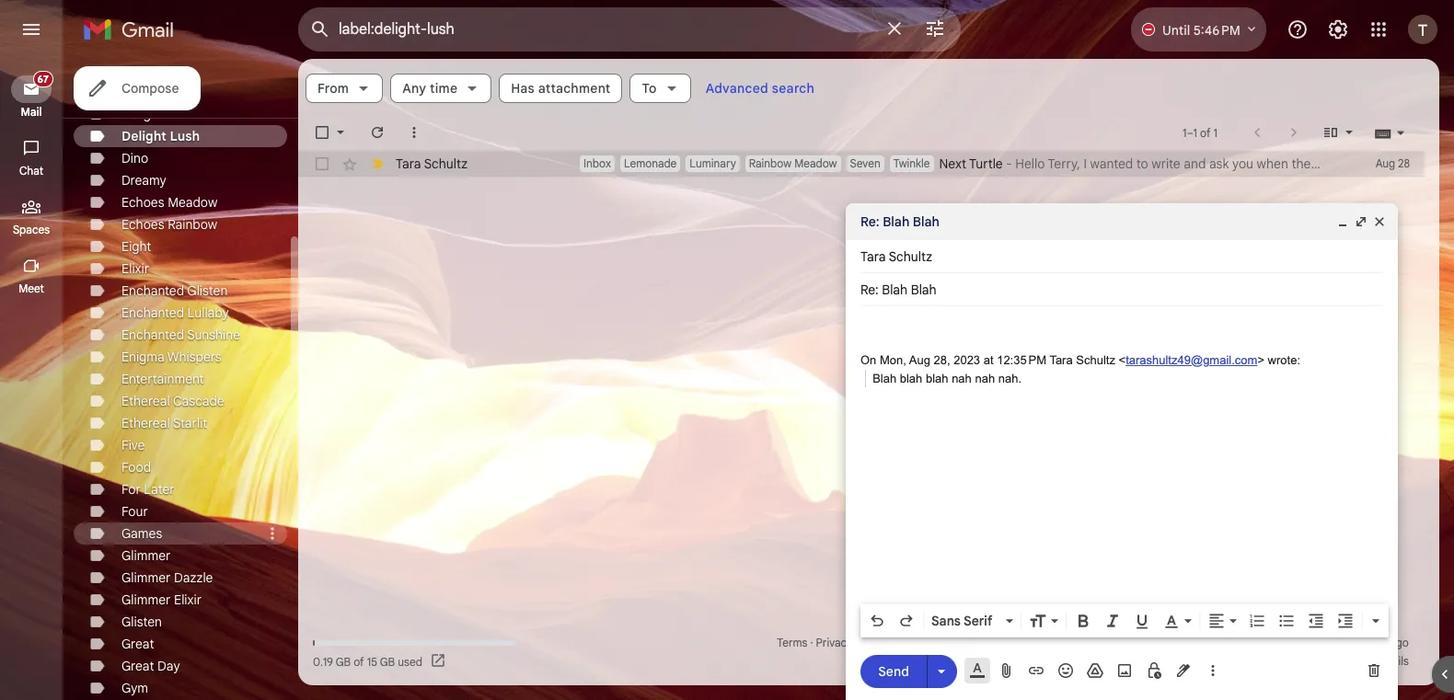 Task type: vqa. For each thing, say whether or not it's contained in the screenshot.
94
no



Task type: describe. For each thing, give the bounding box(es) containing it.
you
[[1233, 156, 1254, 172]]

dino link
[[122, 150, 148, 167]]

minutes
[[1348, 636, 1387, 650]]

gmail image
[[83, 11, 183, 48]]

glimmer dazzle
[[122, 570, 213, 586]]

1 vertical spatial of
[[354, 655, 364, 669]]

the
[[1292, 156, 1311, 172]]

enchanted sunshine link
[[122, 327, 240, 343]]

more image
[[405, 123, 423, 142]]

1 nah from the left
[[952, 371, 972, 385]]

insert signature image
[[1175, 662, 1193, 680]]

enigma
[[122, 349, 165, 365]]

redo ‪(⌘y)‬ image
[[898, 612, 916, 631]]

echoes rainbow
[[122, 216, 217, 233]]

from
[[318, 80, 349, 97]]

enchanted sunshine
[[122, 327, 240, 343]]

more options image
[[1208, 662, 1219, 680]]

enchanted for enchanted glisten
[[122, 283, 184, 299]]

28,
[[934, 354, 951, 367]]

select input tool image
[[1396, 126, 1407, 140]]

ago
[[1390, 636, 1409, 650]]

next turtle - hello terry, i wanted to write and ask you when the next turtle will be sent ov
[[940, 156, 1455, 172]]

activity:
[[1289, 636, 1329, 650]]

rainbow inside row
[[749, 157, 792, 170]]

i
[[1084, 156, 1087, 172]]

day
[[157, 658, 180, 675]]

refresh image
[[368, 123, 387, 142]]

turtle
[[1343, 156, 1375, 172]]

italic ‪(⌘i)‬ image
[[1104, 612, 1122, 631]]

0 vertical spatial glisten
[[187, 283, 228, 299]]

insert link ‪(⌘k)‬ image
[[1027, 662, 1046, 680]]

0.19 gb of 15 gb used
[[313, 655, 423, 669]]

five link
[[122, 437, 145, 454]]

insert photo image
[[1116, 662, 1134, 680]]

program
[[861, 636, 904, 650]]

twinkle
[[894, 157, 930, 170]]

bold ‪(⌘b)‬ image
[[1074, 612, 1093, 631]]

toggle confidential mode image
[[1145, 662, 1164, 680]]

dialog containing sans serif
[[846, 203, 1398, 701]]

15
[[367, 655, 377, 669]]

clear search image
[[876, 10, 913, 47]]

Search in mail search field
[[298, 7, 961, 52]]

seven
[[850, 157, 881, 170]]

lush
[[170, 128, 200, 145]]

dazzle
[[174, 570, 213, 586]]

cascade
[[173, 393, 224, 410]]

wrote:
[[1268, 354, 1301, 367]]

terry,
[[1048, 156, 1081, 172]]

delight for delight link
[[122, 106, 163, 122]]

nah.
[[999, 371, 1022, 385]]

glisten link
[[122, 614, 162, 631]]

advanced search
[[706, 80, 815, 97]]

terms
[[777, 636, 808, 650]]

great day
[[122, 658, 180, 675]]

–
[[1187, 126, 1194, 139]]

games
[[122, 526, 162, 542]]

enigma whispers link
[[122, 349, 222, 365]]

next
[[940, 156, 967, 172]]

meet heading
[[0, 282, 63, 296]]

ethereal for ethereal starlit
[[122, 415, 170, 432]]

main menu image
[[20, 18, 42, 41]]

gym
[[122, 680, 148, 697]]

enchanted lullaby link
[[122, 305, 229, 321]]

settings image
[[1327, 18, 1350, 41]]

mail
[[21, 105, 42, 119]]

for later
[[122, 481, 175, 498]]

undo ‪(⌘z)‬ image
[[868, 612, 887, 631]]

ethereal cascade
[[122, 393, 224, 410]]

aug 28
[[1376, 157, 1410, 170]]

account
[[1246, 636, 1287, 650]]

tarashultz49@gmail.com
[[1126, 354, 1258, 367]]

advanced search options image
[[917, 10, 954, 47]]

2023
[[954, 354, 981, 367]]

ethereal starlit
[[122, 415, 207, 432]]

glimmer elixir
[[122, 592, 202, 609]]

aug inside row
[[1376, 157, 1396, 170]]

any
[[402, 80, 426, 97]]

delight lush
[[122, 128, 200, 145]]

search
[[772, 80, 815, 97]]

lullaby
[[187, 305, 229, 321]]

close image
[[1373, 214, 1387, 229]]

meadow for rainbow meadow
[[795, 157, 837, 170]]

write
[[1152, 156, 1181, 172]]

eight
[[122, 238, 151, 255]]

2 nah from the left
[[975, 371, 995, 385]]

ethereal starlit link
[[122, 415, 207, 432]]

glimmer link
[[122, 548, 171, 564]]

sans serif option
[[928, 612, 1003, 631]]

discard draft ‪(⌘⇧d)‬ image
[[1365, 662, 1384, 680]]

any time
[[402, 80, 458, 97]]

dreamy link
[[122, 172, 166, 189]]

has attachment
[[511, 80, 611, 97]]

ethereal for ethereal cascade
[[122, 393, 170, 410]]

schultz inside 'on mon, aug 28, 2023 at 12:35 pm tara schultz < tarashultz49@gmail.com > wrote: blah blah blah nah nah nah.'
[[1076, 354, 1116, 367]]

0 horizontal spatial schultz
[[424, 156, 468, 172]]

sans serif
[[932, 613, 993, 630]]

games link
[[122, 526, 162, 542]]

enchanted for enchanted sunshine
[[122, 327, 184, 343]]

rainbow meadow
[[749, 157, 837, 170]]

terms link
[[777, 636, 808, 650]]

insert files using drive image
[[1086, 662, 1105, 680]]

underline ‪(⌘u)‬ image
[[1133, 613, 1152, 632]]

any time button
[[390, 74, 492, 103]]

meet
[[19, 282, 44, 296]]

four
[[122, 504, 148, 520]]

enigma whispers
[[122, 349, 222, 365]]

3 1 from the left
[[1214, 126, 1218, 139]]

on mon, aug 28, 2023 at 12:35 pm tara schultz < tarashultz49@gmail.com > wrote: blah blah blah nah nah nah.
[[861, 354, 1301, 385]]

whispers
[[167, 349, 222, 365]]

echoes for echoes meadow
[[122, 194, 164, 211]]

more send options image
[[933, 662, 951, 681]]

later
[[144, 481, 175, 498]]



Task type: locate. For each thing, give the bounding box(es) containing it.
food link
[[122, 459, 151, 476]]

1 gb from the left
[[336, 655, 351, 669]]

2 enchanted from the top
[[122, 305, 184, 321]]

dreamy
[[122, 172, 166, 189]]

enchanted for enchanted lullaby
[[122, 305, 184, 321]]

navigation containing mail
[[0, 59, 64, 701]]

echoes up 'eight' 'link' at the left top of the page
[[122, 216, 164, 233]]

2 1 from the left
[[1194, 126, 1198, 139]]

great down great link
[[122, 658, 154, 675]]

great for great link
[[122, 636, 154, 653]]

1 vertical spatial elixir
[[174, 592, 202, 609]]

nah down 2023
[[952, 371, 972, 385]]

0 horizontal spatial gb
[[336, 655, 351, 669]]

1 horizontal spatial ·
[[856, 636, 858, 650]]

gym link
[[122, 680, 148, 697]]

sunshine
[[187, 327, 240, 343]]

1 horizontal spatial aug
[[1376, 157, 1396, 170]]

1 horizontal spatial of
[[1201, 126, 1211, 139]]

0 horizontal spatial nah
[[952, 371, 972, 385]]

Message Body text field
[[861, 316, 1384, 599]]

glimmer up the glisten link on the left bottom
[[122, 592, 171, 609]]

advanced
[[706, 80, 769, 97]]

echoes rainbow link
[[122, 216, 217, 233]]

send
[[878, 663, 909, 680]]

1 horizontal spatial blah
[[926, 371, 949, 385]]

row
[[298, 151, 1455, 177]]

2 delight from the top
[[122, 128, 167, 145]]

1 vertical spatial great
[[122, 658, 154, 675]]

1 horizontal spatial rainbow
[[749, 157, 792, 170]]

bulleted list ‪(⌘⇧8)‬ image
[[1278, 612, 1296, 631]]

28
[[1398, 157, 1410, 170]]

1 vertical spatial glimmer
[[122, 570, 171, 586]]

2 gb from the left
[[380, 655, 395, 669]]

when
[[1257, 156, 1289, 172]]

echoes for echoes rainbow
[[122, 216, 164, 233]]

elixir
[[122, 261, 149, 277], [174, 592, 202, 609]]

1 horizontal spatial gb
[[380, 655, 395, 669]]

numbered list ‪(⌘⇧7)‬ image
[[1248, 612, 1267, 631]]

0 horizontal spatial 1
[[1183, 126, 1187, 139]]

gb right the 0.19
[[336, 655, 351, 669]]

1 vertical spatial rainbow
[[168, 216, 217, 233]]

1 ethereal from the top
[[122, 393, 170, 410]]

rainbow down echoes meadow
[[168, 216, 217, 233]]

elixir down 'eight' 'link' at the left top of the page
[[122, 261, 149, 277]]

glimmer for elixir
[[122, 592, 171, 609]]

blah
[[900, 371, 923, 385], [926, 371, 949, 385]]

glimmer down games link
[[122, 548, 171, 564]]

0 vertical spatial echoes
[[122, 194, 164, 211]]

0 vertical spatial delight
[[122, 106, 163, 122]]

chat heading
[[0, 164, 63, 179]]

0 vertical spatial ethereal
[[122, 393, 170, 410]]

aug left 28
[[1376, 157, 1396, 170]]

gb right "15"
[[380, 655, 395, 669]]

>
[[1258, 354, 1265, 367]]

0 horizontal spatial rainbow
[[168, 216, 217, 233]]

mail heading
[[0, 105, 63, 120]]

1 horizontal spatial meadow
[[795, 157, 837, 170]]

1 – 1 of 1
[[1183, 126, 1218, 139]]

delight for delight lush
[[122, 128, 167, 145]]

tara down more icon
[[396, 156, 421, 172]]

glisten
[[187, 283, 228, 299], [122, 614, 162, 631]]

1 horizontal spatial glisten
[[187, 283, 228, 299]]

0 horizontal spatial aug
[[909, 354, 931, 367]]

dialog
[[846, 203, 1398, 701]]

enchanted lullaby
[[122, 305, 229, 321]]

tara inside row
[[396, 156, 421, 172]]

· right the terms link
[[810, 636, 813, 650]]

schultz down time
[[424, 156, 468, 172]]

meadow inside row
[[795, 157, 837, 170]]

row containing tara schultz
[[298, 151, 1455, 177]]

2 ethereal from the top
[[122, 415, 170, 432]]

1 horizontal spatial schultz
[[1076, 354, 1116, 367]]

compose
[[122, 80, 179, 97]]

time
[[430, 80, 458, 97]]

1 echoes from the top
[[122, 194, 164, 211]]

glisten up great link
[[122, 614, 162, 631]]

enchanted
[[122, 283, 184, 299], [122, 305, 184, 321], [122, 327, 184, 343]]

rainbow
[[749, 157, 792, 170], [168, 216, 217, 233]]

great link
[[122, 636, 154, 653]]

0 horizontal spatial glisten
[[122, 614, 162, 631]]

four link
[[122, 504, 148, 520]]

last
[[1222, 636, 1243, 650]]

glimmer down "glimmer" link
[[122, 570, 171, 586]]

last account activity: 30 minutes ago details
[[1222, 636, 1409, 668]]

1
[[1183, 126, 1187, 139], [1194, 126, 1198, 139], [1214, 126, 1218, 139]]

hello
[[1016, 156, 1045, 172]]

for
[[122, 481, 141, 498]]

main content containing from
[[298, 59, 1455, 686]]

formatting options toolbar
[[861, 605, 1389, 638]]

1 1 from the left
[[1183, 126, 1187, 139]]

· right privacy link
[[856, 636, 858, 650]]

0 horizontal spatial of
[[354, 655, 364, 669]]

glimmer for dazzle
[[122, 570, 171, 586]]

ethereal up five
[[122, 415, 170, 432]]

1 vertical spatial meadow
[[168, 194, 217, 211]]

1 · from the left
[[810, 636, 813, 650]]

spaces heading
[[0, 223, 63, 238]]

glisten up 'lullaby'
[[187, 283, 228, 299]]

on
[[861, 354, 877, 367]]

follow link to manage storage image
[[430, 653, 448, 671]]

3 glimmer from the top
[[122, 592, 171, 609]]

navigation
[[0, 59, 64, 701]]

footer
[[298, 634, 1425, 671]]

support image
[[1287, 18, 1309, 41]]

1 vertical spatial schultz
[[1076, 354, 1116, 367]]

0 vertical spatial rainbow
[[749, 157, 792, 170]]

0 horizontal spatial ·
[[810, 636, 813, 650]]

spaces
[[13, 223, 50, 237]]

privacy link
[[816, 636, 853, 650]]

12:35 pm
[[997, 354, 1047, 367]]

and
[[1184, 156, 1206, 172]]

details link
[[1375, 655, 1409, 668]]

sans
[[932, 613, 961, 630]]

-
[[1006, 156, 1012, 172]]

echoes meadow link
[[122, 194, 217, 211]]

0 horizontal spatial meadow
[[168, 194, 217, 211]]

meadow up echoes rainbow link
[[168, 194, 217, 211]]

2 echoes from the top
[[122, 216, 164, 233]]

3 enchanted from the top
[[122, 327, 184, 343]]

chat
[[19, 164, 43, 178]]

gb
[[336, 655, 351, 669], [380, 655, 395, 669]]

1 enchanted from the top
[[122, 283, 184, 299]]

echoes meadow
[[122, 194, 217, 211]]

turtle
[[969, 156, 1003, 172]]

meadow
[[795, 157, 837, 170], [168, 194, 217, 211]]

meadow for echoes meadow
[[168, 194, 217, 211]]

search in mail image
[[304, 13, 337, 46]]

0 horizontal spatial blah
[[900, 371, 923, 385]]

indent less ‪(⌘[)‬ image
[[1307, 612, 1326, 631]]

enchanted glisten
[[122, 283, 228, 299]]

great down the glisten link on the left bottom
[[122, 636, 154, 653]]

0 vertical spatial glimmer
[[122, 548, 171, 564]]

details
[[1375, 655, 1409, 668]]

elixir down dazzle
[[174, 592, 202, 609]]

aug left 28,
[[909, 354, 931, 367]]

30
[[1331, 636, 1345, 650]]

2 vertical spatial glimmer
[[122, 592, 171, 609]]

elixir link
[[122, 261, 149, 277]]

be
[[1400, 156, 1415, 172]]

0 vertical spatial schultz
[[424, 156, 468, 172]]

blah
[[873, 371, 897, 385]]

glimmer dazzle link
[[122, 570, 213, 586]]

glimmer elixir link
[[122, 592, 202, 609]]

attachment
[[538, 80, 611, 97]]

tara inside 'on mon, aug 28, 2023 at 12:35 pm tara schultz < tarashultz49@gmail.com > wrote: blah blah blah nah nah nah.'
[[1050, 354, 1073, 367]]

ov
[[1447, 156, 1455, 172]]

0 horizontal spatial elixir
[[122, 261, 149, 277]]

wanted
[[1091, 156, 1133, 172]]

1 delight from the top
[[122, 106, 163, 122]]

Search in mail text field
[[339, 20, 873, 39]]

inbox
[[584, 157, 611, 170]]

footer containing terms
[[298, 634, 1425, 671]]

enchanted up enigma
[[122, 327, 184, 343]]

lemonade
[[624, 157, 677, 170]]

1 vertical spatial delight
[[122, 128, 167, 145]]

echoes down dreamy link
[[122, 194, 164, 211]]

of
[[1201, 126, 1211, 139], [354, 655, 364, 669]]

2 blah from the left
[[926, 371, 949, 385]]

1 blah from the left
[[900, 371, 923, 385]]

ethereal down entertainment on the left of the page
[[122, 393, 170, 410]]

1 vertical spatial echoes
[[122, 216, 164, 233]]

advanced search button
[[698, 72, 822, 105]]

1 great from the top
[[122, 636, 154, 653]]

0 vertical spatial elixir
[[122, 261, 149, 277]]

67
[[37, 73, 49, 86]]

attach files image
[[998, 662, 1016, 680]]

tara right 12:35 pm
[[1050, 354, 1073, 367]]

2 horizontal spatial 1
[[1214, 126, 1218, 139]]

0.19
[[313, 655, 333, 669]]

toggle split pane mode image
[[1322, 123, 1340, 142]]

0 vertical spatial of
[[1201, 126, 1211, 139]]

0 vertical spatial great
[[122, 636, 154, 653]]

tarashultz49@gmail.com link
[[1126, 354, 1258, 367]]

dino
[[122, 150, 148, 167]]

None checkbox
[[313, 123, 331, 142], [313, 155, 331, 173], [313, 123, 331, 142], [313, 155, 331, 173]]

has
[[511, 80, 535, 97]]

main content
[[298, 59, 1455, 686]]

schultz left <
[[1076, 354, 1116, 367]]

blah down "mon,"
[[900, 371, 923, 385]]

1 vertical spatial tara
[[1050, 354, 1073, 367]]

rainbow right luminary
[[749, 157, 792, 170]]

2 vertical spatial enchanted
[[122, 327, 184, 343]]

enchanted down "elixir" link
[[122, 283, 184, 299]]

1 horizontal spatial 1
[[1194, 126, 1198, 139]]

1 vertical spatial glisten
[[122, 614, 162, 631]]

1 vertical spatial enchanted
[[122, 305, 184, 321]]

tara
[[396, 156, 421, 172], [1050, 354, 1073, 367]]

delight down 'compose'
[[122, 106, 163, 122]]

indent more ‪(⌘])‬ image
[[1337, 612, 1355, 631]]

1 horizontal spatial nah
[[975, 371, 995, 385]]

great for great day
[[122, 658, 154, 675]]

2 great from the top
[[122, 658, 154, 675]]

meadow left the seven
[[795, 157, 837, 170]]

1 horizontal spatial elixir
[[174, 592, 202, 609]]

blah down 28,
[[926, 371, 949, 385]]

ethereal cascade link
[[122, 393, 224, 410]]

more formatting options image
[[1367, 612, 1385, 631]]

1 vertical spatial ethereal
[[122, 415, 170, 432]]

delight down delight link
[[122, 128, 167, 145]]

eight link
[[122, 238, 151, 255]]

ask
[[1210, 156, 1229, 172]]

2 glimmer from the top
[[122, 570, 171, 586]]

1 horizontal spatial tara
[[1050, 354, 1073, 367]]

0 vertical spatial enchanted
[[122, 283, 184, 299]]

entertainment link
[[122, 371, 204, 388]]

<
[[1119, 354, 1126, 367]]

starlit
[[173, 415, 207, 432]]

Subject field
[[861, 281, 1384, 299]]

aug
[[1376, 157, 1396, 170], [909, 354, 931, 367]]

delight
[[122, 106, 163, 122], [122, 128, 167, 145]]

0 vertical spatial aug
[[1376, 157, 1396, 170]]

for later link
[[122, 481, 175, 498]]

serif
[[964, 613, 993, 630]]

enchanted down enchanted glisten
[[122, 305, 184, 321]]

2 · from the left
[[856, 636, 858, 650]]

pop out image
[[1354, 214, 1369, 229]]

of left "15"
[[354, 655, 364, 669]]

mon,
[[880, 354, 907, 367]]

aug inside 'on mon, aug 28, 2023 at 12:35 pm tara schultz < tarashultz49@gmail.com > wrote: blah blah blah nah nah nah.'
[[909, 354, 931, 367]]

0 vertical spatial meadow
[[795, 157, 837, 170]]

of right –
[[1201, 126, 1211, 139]]

nah down the at
[[975, 371, 995, 385]]

insert emoji ‪(⌘⇧2)‬ image
[[1057, 662, 1075, 680]]

policies
[[907, 636, 945, 650]]

1 glimmer from the top
[[122, 548, 171, 564]]

0 horizontal spatial tara
[[396, 156, 421, 172]]

used
[[398, 655, 423, 669]]

at
[[984, 354, 994, 367]]

schultz
[[424, 156, 468, 172], [1076, 354, 1116, 367]]

0 vertical spatial tara
[[396, 156, 421, 172]]

echoes
[[122, 194, 164, 211], [122, 216, 164, 233]]

1 vertical spatial aug
[[909, 354, 931, 367]]

minimize image
[[1336, 214, 1351, 229]]



